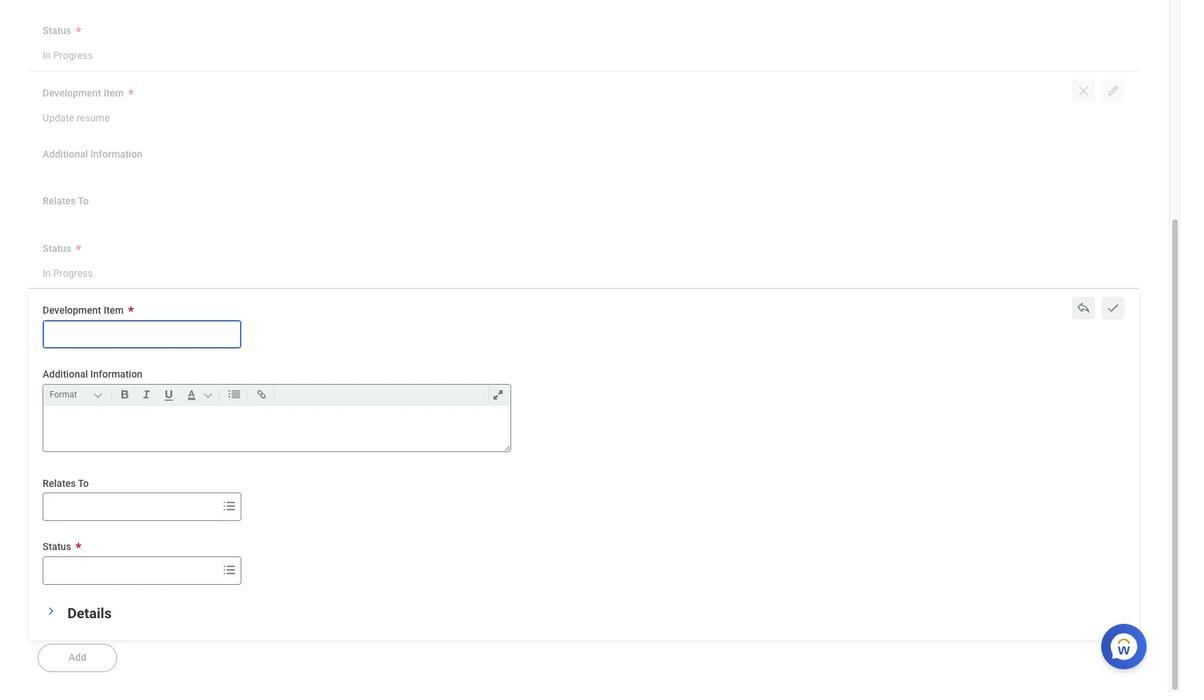 Task type: vqa. For each thing, say whether or not it's contained in the screenshot.
Item
yes



Task type: describe. For each thing, give the bounding box(es) containing it.
bold image
[[115, 386, 134, 403]]

Status field
[[43, 558, 218, 584]]

1 relates from the top
[[43, 195, 76, 207]]

1 in progress from the top
[[43, 50, 93, 61]]

development item for status field on the bottom left of the page
[[43, 305, 124, 316]]

development item element
[[43, 103, 110, 129]]

prompts image for status
[[221, 562, 238, 579]]

1 to from the top
[[78, 195, 89, 207]]

1 status element from the top
[[43, 41, 93, 67]]

item for status field on the bottom left of the page
[[104, 305, 124, 316]]

edit image
[[1106, 84, 1121, 98]]

1 relates to from the top
[[43, 195, 89, 207]]

1 in from the top
[[43, 50, 51, 61]]

undo l image
[[1077, 301, 1091, 315]]

1 information from the top
[[90, 149, 142, 160]]

2 development from the top
[[43, 305, 101, 316]]

2 relates to from the top
[[43, 478, 89, 489]]

1 additional from the top
[[43, 149, 88, 160]]

update
[[43, 112, 74, 123]]

progress for first in progress text field from the bottom of the page
[[53, 267, 93, 279]]

chevron down image
[[46, 603, 56, 620]]

2 status element from the top
[[43, 258, 93, 284]]

2 additional from the top
[[43, 369, 88, 380]]

development item for first in progress text field from the bottom of the page
[[43, 87, 124, 99]]

Additional Information text field
[[43, 406, 511, 451]]

italic image
[[137, 386, 156, 403]]

2 additional information from the top
[[43, 369, 142, 380]]

bulleted list image
[[224, 386, 244, 403]]

format
[[50, 390, 77, 400]]



Task type: locate. For each thing, give the bounding box(es) containing it.
2 item from the top
[[104, 305, 124, 316]]

0 vertical spatial relates to
[[43, 195, 89, 207]]

Update resume text field
[[43, 103, 110, 128]]

1 vertical spatial in
[[43, 267, 51, 279]]

in
[[43, 50, 51, 61], [43, 267, 51, 279]]

1 prompts image from the top
[[221, 498, 238, 515]]

2 prompts image from the top
[[221, 562, 238, 579]]

additional down update
[[43, 149, 88, 160]]

update resume
[[43, 112, 110, 123]]

prompts image
[[221, 498, 238, 515], [221, 562, 238, 579]]

link image
[[252, 386, 271, 403]]

0 vertical spatial progress
[[53, 50, 93, 61]]

Development Item text field
[[43, 320, 241, 349]]

progress
[[53, 50, 93, 61], [53, 267, 93, 279]]

x image
[[1077, 84, 1091, 98]]

underline image
[[159, 386, 179, 403]]

additional information
[[43, 149, 142, 160], [43, 369, 142, 380]]

2 development item from the top
[[43, 305, 124, 316]]

information up the bold icon
[[90, 369, 142, 380]]

to
[[78, 195, 89, 207], [78, 478, 89, 489]]

information down resume
[[90, 149, 142, 160]]

1 progress from the top
[[53, 50, 93, 61]]

2 in progress from the top
[[43, 267, 93, 279]]

0 vertical spatial additional
[[43, 149, 88, 160]]

1 development item from the top
[[43, 87, 124, 99]]

Relates To field
[[43, 495, 218, 520]]

In Progress text field
[[43, 41, 93, 66], [43, 259, 93, 283]]

status for second in progress text field from the bottom of the page
[[43, 25, 71, 37]]

1 vertical spatial development
[[43, 305, 101, 316]]

1 status from the top
[[43, 25, 71, 37]]

0 vertical spatial relates
[[43, 195, 76, 207]]

2 status from the top
[[43, 243, 71, 254]]

1 item from the top
[[104, 87, 124, 99]]

1 vertical spatial additional
[[43, 369, 88, 380]]

1 vertical spatial information
[[90, 369, 142, 380]]

0 vertical spatial status element
[[43, 41, 93, 67]]

format group
[[47, 385, 513, 406]]

development item up development item text box
[[43, 305, 124, 316]]

0 vertical spatial development item
[[43, 87, 124, 99]]

2 vertical spatial status
[[43, 541, 71, 553]]

1 in progress text field from the top
[[43, 41, 93, 66]]

2 in from the top
[[43, 267, 51, 279]]

additional
[[43, 149, 88, 160], [43, 369, 88, 380]]

in progress
[[43, 50, 93, 61], [43, 267, 93, 279]]

1 additional information from the top
[[43, 149, 142, 160]]

3 status from the top
[[43, 541, 71, 553]]

1 vertical spatial in progress
[[43, 267, 93, 279]]

details
[[67, 605, 112, 622]]

1 vertical spatial prompts image
[[221, 562, 238, 579]]

information
[[90, 149, 142, 160], [90, 369, 142, 380]]

2 in progress text field from the top
[[43, 259, 93, 283]]

status element
[[43, 41, 93, 67], [43, 258, 93, 284]]

prompts image for relates to
[[221, 498, 238, 515]]

1 vertical spatial to
[[78, 478, 89, 489]]

1 vertical spatial item
[[104, 305, 124, 316]]

format button
[[47, 387, 109, 402]]

status
[[43, 25, 71, 37], [43, 243, 71, 254], [43, 541, 71, 553]]

0 vertical spatial additional information
[[43, 149, 142, 160]]

1 vertical spatial additional information
[[43, 369, 142, 380]]

check image
[[1106, 301, 1121, 315]]

details button
[[67, 605, 112, 622]]

1 vertical spatial development item
[[43, 305, 124, 316]]

0 vertical spatial in
[[43, 50, 51, 61]]

item up resume
[[104, 87, 124, 99]]

0 vertical spatial development
[[43, 87, 101, 99]]

0 vertical spatial in progress
[[43, 50, 93, 61]]

1 development from the top
[[43, 87, 101, 99]]

development item
[[43, 87, 124, 99], [43, 305, 124, 316]]

1 vertical spatial in progress text field
[[43, 259, 93, 283]]

development
[[43, 87, 101, 99], [43, 305, 101, 316]]

0 vertical spatial information
[[90, 149, 142, 160]]

additional information down resume
[[43, 149, 142, 160]]

maximize image
[[489, 386, 508, 403]]

2 relates from the top
[[43, 478, 76, 489]]

additional information up 'format' popup button
[[43, 369, 142, 380]]

status for first in progress text field from the bottom of the page
[[43, 243, 71, 254]]

1 vertical spatial relates to
[[43, 478, 89, 489]]

relates to
[[43, 195, 89, 207], [43, 478, 89, 489]]

relates
[[43, 195, 76, 207], [43, 478, 76, 489]]

2 to from the top
[[78, 478, 89, 489]]

1 vertical spatial status element
[[43, 258, 93, 284]]

0 vertical spatial in progress text field
[[43, 41, 93, 66]]

0 vertical spatial item
[[104, 87, 124, 99]]

resume
[[77, 112, 110, 123]]

0 vertical spatial to
[[78, 195, 89, 207]]

1 vertical spatial status
[[43, 243, 71, 254]]

item up development item text box
[[104, 305, 124, 316]]

1 vertical spatial relates
[[43, 478, 76, 489]]

add
[[68, 652, 86, 663]]

item
[[104, 87, 124, 99], [104, 305, 124, 316]]

development item up update resume text box
[[43, 87, 124, 99]]

2 progress from the top
[[53, 267, 93, 279]]

add button
[[38, 644, 117, 673]]

1 vertical spatial progress
[[53, 267, 93, 279]]

item for first in progress text field from the bottom of the page
[[104, 87, 124, 99]]

progress for second in progress text field from the bottom of the page
[[53, 50, 93, 61]]

2 information from the top
[[90, 369, 142, 380]]

0 vertical spatial prompts image
[[221, 498, 238, 515]]

status for status field on the bottom left of the page
[[43, 541, 71, 553]]

additional up format
[[43, 369, 88, 380]]

0 vertical spatial status
[[43, 25, 71, 37]]



